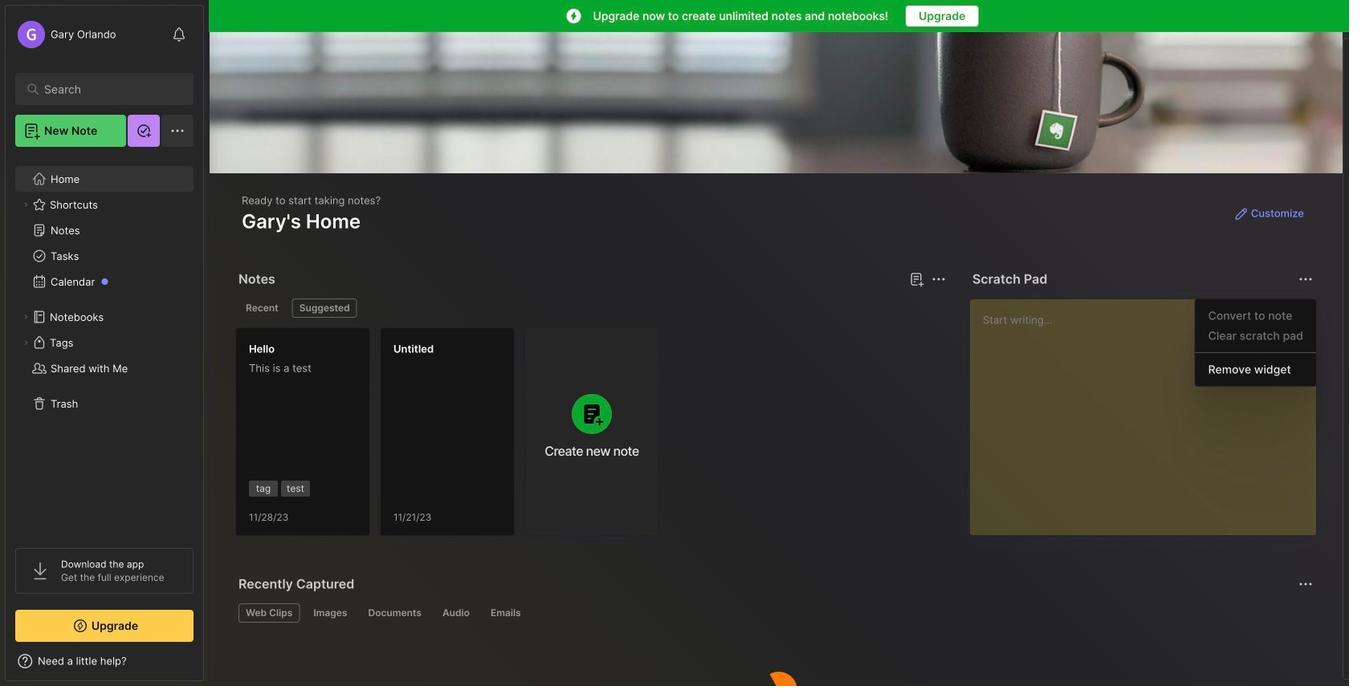 Task type: describe. For each thing, give the bounding box(es) containing it.
WHAT'S NEW field
[[6, 649, 203, 675]]

2 more actions image from the left
[[1296, 270, 1316, 289]]

expand tags image
[[21, 338, 31, 348]]

2 tab list from the top
[[239, 604, 1311, 623]]

expand notebooks image
[[21, 312, 31, 322]]

more actions image
[[1296, 575, 1316, 594]]

main element
[[0, 0, 209, 687]]



Task type: locate. For each thing, give the bounding box(es) containing it.
More actions field
[[928, 268, 950, 291], [1295, 268, 1317, 291], [1295, 573, 1317, 596]]

row group
[[235, 328, 669, 546]]

1 tab list from the top
[[239, 299, 944, 318]]

1 vertical spatial tab list
[[239, 604, 1311, 623]]

none search field inside the main element
[[44, 80, 172, 99]]

tree
[[6, 157, 203, 534]]

Account field
[[15, 18, 116, 51]]

1 horizontal spatial more actions image
[[1296, 270, 1316, 289]]

Search text field
[[44, 82, 172, 97]]

tab list
[[239, 299, 944, 318], [239, 604, 1311, 623]]

dropdown list menu
[[1196, 306, 1316, 380]]

tree inside the main element
[[6, 157, 203, 534]]

Start writing… text field
[[983, 300, 1316, 523]]

1 more actions image from the left
[[929, 270, 949, 289]]

0 vertical spatial tab list
[[239, 299, 944, 318]]

click to collapse image
[[203, 657, 215, 676]]

tab
[[239, 299, 286, 318], [292, 299, 357, 318], [239, 604, 300, 623], [306, 604, 355, 623], [361, 604, 429, 623], [435, 604, 477, 623], [483, 604, 528, 623]]

0 horizontal spatial more actions image
[[929, 270, 949, 289]]

more actions image
[[929, 270, 949, 289], [1296, 270, 1316, 289]]

None search field
[[44, 80, 172, 99]]



Task type: vqa. For each thing, say whether or not it's contained in the screenshot.
new
no



